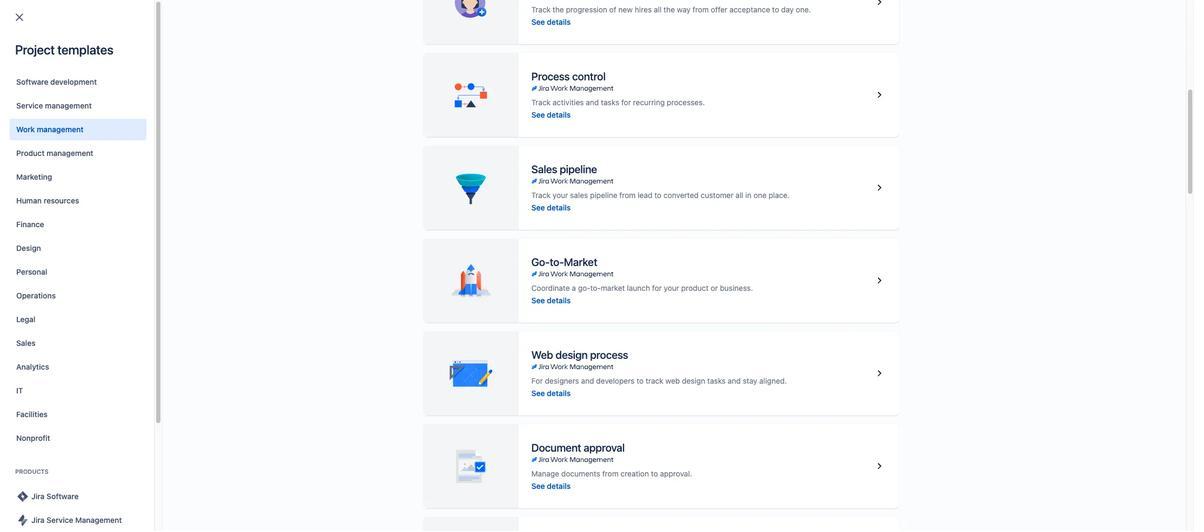 Task type: locate. For each thing, give the bounding box(es) containing it.
0 vertical spatial jira
[[168, 79, 180, 89]]

0 vertical spatial management
[[45, 101, 92, 110]]

jira down products
[[31, 492, 45, 502]]

to-
[[550, 256, 564, 268], [591, 284, 601, 293]]

6 details from the top
[[547, 482, 571, 491]]

1 vertical spatial service
[[47, 516, 73, 525]]

management for service management
[[45, 101, 92, 110]]

0 vertical spatial service
[[16, 101, 43, 110]]

management down name
[[37, 125, 84, 134]]

a
[[572, 284, 576, 293]]

project right my
[[103, 130, 128, 140]]

jira work management image
[[532, 84, 614, 93], [532, 84, 614, 93], [532, 177, 614, 186], [532, 177, 614, 186], [532, 270, 614, 279], [532, 270, 614, 279], [532, 363, 614, 372], [532, 363, 614, 372], [532, 456, 614, 465], [532, 456, 614, 465]]

new
[[619, 5, 633, 14]]

1 horizontal spatial service
[[47, 516, 73, 525]]

4 see details button from the top
[[532, 295, 571, 306]]

track your sales pipeline from lead to converted customer all in one place.
[[532, 191, 790, 200]]

2 see details button from the top
[[532, 109, 571, 120]]

track left activities
[[532, 98, 551, 107]]

jira software image
[[16, 491, 29, 504], [16, 491, 29, 504]]

my
[[91, 130, 101, 140]]

track
[[532, 5, 551, 14], [532, 98, 551, 107], [532, 191, 551, 200]]

1 horizontal spatial tasks
[[708, 377, 726, 386]]

see details button down manage
[[532, 481, 571, 492]]

track activities and tasks for recurring processes.
[[532, 98, 705, 107]]

in
[[746, 191, 752, 200]]

jira for jira service management
[[31, 516, 45, 525]]

2 vertical spatial management
[[47, 149, 93, 158]]

2 see details from the top
[[532, 110, 571, 119]]

design right the web
[[682, 377, 706, 386]]

1 horizontal spatial your
[[664, 284, 680, 293]]

5 details from the top
[[547, 389, 571, 398]]

see details down progression
[[532, 17, 571, 26]]

from right 'way'
[[693, 5, 709, 14]]

see details button
[[532, 16, 571, 27], [532, 109, 571, 120], [532, 202, 571, 213], [532, 295, 571, 306], [532, 388, 571, 399], [532, 481, 571, 492]]

0 horizontal spatial project
[[15, 42, 55, 57]]

legal
[[16, 315, 35, 324]]

the left 'way'
[[664, 5, 675, 14]]

sales for sales pipeline
[[532, 163, 558, 175]]

see details down manage
[[532, 482, 571, 491]]

pipeline right sales
[[590, 191, 618, 200]]

1 see details button from the top
[[532, 16, 571, 27]]

service up work
[[16, 101, 43, 110]]

primary element
[[6, 0, 989, 30]]

pipeline
[[560, 163, 597, 175], [590, 191, 618, 200]]

see
[[532, 17, 545, 26], [532, 110, 545, 119], [532, 203, 545, 212], [532, 296, 545, 305], [532, 389, 545, 398], [532, 482, 545, 491]]

operations
[[16, 291, 56, 301]]

way
[[677, 5, 691, 14]]

see details down sales
[[532, 203, 571, 212]]

project down back to projects image
[[15, 42, 55, 57]]

0 horizontal spatial your
[[553, 191, 568, 200]]

see details button for sales
[[532, 202, 571, 213]]

1 see details from the top
[[532, 17, 571, 26]]

4 see details from the top
[[532, 296, 571, 305]]

2 track from the top
[[532, 98, 551, 107]]

0 vertical spatial all
[[654, 5, 662, 14]]

managed
[[473, 131, 505, 140]]

2 the from the left
[[664, 5, 675, 14]]

1 horizontal spatial from
[[620, 191, 636, 200]]

4 see from the top
[[532, 296, 545, 305]]

to left track at bottom
[[637, 377, 644, 386]]

service management
[[16, 101, 92, 110]]

management down development
[[45, 101, 92, 110]]

1 vertical spatial tasks
[[708, 377, 726, 386]]

0 vertical spatial track
[[532, 5, 551, 14]]

0 vertical spatial sales
[[532, 163, 558, 175]]

1 vertical spatial your
[[664, 284, 680, 293]]

product management button
[[10, 143, 147, 164]]

see details button for go-
[[532, 295, 571, 306]]

see details button for document
[[532, 481, 571, 492]]

service inside button
[[47, 516, 73, 525]]

3 details from the top
[[547, 203, 571, 212]]

6 see details button from the top
[[532, 481, 571, 492]]

3 see from the top
[[532, 203, 545, 212]]

not my project link
[[59, 129, 303, 142]]

see details for process
[[532, 110, 571, 119]]

process control image
[[873, 89, 886, 102]]

launch
[[627, 284, 650, 293]]

previous image
[[24, 165, 37, 178]]

see details button down sales
[[532, 202, 571, 213]]

0 vertical spatial tasks
[[601, 98, 620, 107]]

market
[[601, 284, 625, 293]]

work
[[16, 125, 35, 134]]

tasks left the stay
[[708, 377, 726, 386]]

2 details from the top
[[547, 110, 571, 119]]

lead
[[681, 109, 698, 118]]

jira
[[168, 79, 180, 89], [31, 492, 45, 502], [31, 516, 45, 525]]

for right launch
[[652, 284, 662, 293]]

manage
[[532, 470, 560, 479]]

designers
[[545, 377, 579, 386]]

sales inside sales button
[[16, 339, 36, 348]]

the left progression
[[553, 5, 564, 14]]

web
[[666, 377, 680, 386]]

1 vertical spatial management
[[37, 125, 84, 134]]

track down the sales pipeline
[[532, 191, 551, 200]]

tasks down "control"
[[601, 98, 620, 107]]

details for process
[[547, 110, 571, 119]]

1 horizontal spatial sales
[[532, 163, 558, 175]]

None text field
[[23, 77, 129, 92]]

your
[[553, 191, 568, 200], [664, 284, 680, 293]]

to right lead
[[655, 191, 662, 200]]

details down manage
[[547, 482, 571, 491]]

marketing button
[[10, 167, 147, 188]]

service down jira software
[[47, 516, 73, 525]]

see details down 'coordinate'
[[532, 296, 571, 305]]

0 vertical spatial from
[[693, 5, 709, 14]]

0 horizontal spatial sales
[[16, 339, 36, 348]]

design up designers
[[556, 349, 588, 361]]

one.
[[796, 5, 811, 14]]

to- up 'coordinate'
[[550, 256, 564, 268]]

0 horizontal spatial service
[[16, 101, 43, 110]]

document approval
[[532, 442, 625, 454]]

creation
[[621, 470, 649, 479]]

details for sales
[[547, 203, 571, 212]]

all
[[654, 5, 662, 14], [736, 191, 744, 200]]

6 see details from the top
[[532, 482, 571, 491]]

see details
[[532, 17, 571, 26], [532, 110, 571, 119], [532, 203, 571, 212], [532, 296, 571, 305], [532, 389, 571, 398], [532, 482, 571, 491]]

0 horizontal spatial design
[[556, 349, 588, 361]]

for left recurring
[[622, 98, 631, 107]]

3 see details from the top
[[532, 203, 571, 212]]

0 horizontal spatial for
[[622, 98, 631, 107]]

from
[[693, 5, 709, 14], [620, 191, 636, 200], [603, 470, 619, 479]]

all left "in"
[[736, 191, 744, 200]]

1 vertical spatial all
[[736, 191, 744, 200]]

sales pipeline image
[[873, 182, 886, 195]]

see for document approval
[[532, 482, 545, 491]]

from left lead
[[620, 191, 636, 200]]

pipeline up sales
[[560, 163, 597, 175]]

approval
[[584, 442, 625, 454]]

your left product
[[664, 284, 680, 293]]

personal button
[[10, 262, 147, 283]]

web
[[532, 349, 553, 361]]

products
[[15, 469, 49, 476]]

jira right all
[[168, 79, 180, 89]]

it
[[16, 387, 23, 396]]

track left progression
[[532, 5, 551, 14]]

from left creation
[[603, 470, 619, 479]]

see details button down 'coordinate'
[[532, 295, 571, 306]]

management down not
[[47, 149, 93, 158]]

3 track from the top
[[532, 191, 551, 200]]

your left sales
[[553, 191, 568, 200]]

0 horizontal spatial the
[[553, 5, 564, 14]]

details down 'coordinate'
[[547, 296, 571, 305]]

and right designers
[[581, 377, 594, 386]]

see details for sales
[[532, 203, 571, 212]]

process
[[532, 70, 570, 82]]

5 see from the top
[[532, 389, 545, 398]]

see details for web
[[532, 389, 571, 398]]

service management button
[[10, 95, 147, 117]]

see details down activities
[[532, 110, 571, 119]]

see details button down activities
[[532, 109, 571, 120]]

1 vertical spatial track
[[532, 98, 551, 107]]

6 see from the top
[[532, 482, 545, 491]]

details down activities
[[547, 110, 571, 119]]

sales button
[[10, 333, 147, 355]]

sales down software
[[532, 163, 558, 175]]

sales for sales
[[16, 339, 36, 348]]

details for web
[[547, 389, 571, 398]]

0 vertical spatial your
[[553, 191, 568, 200]]

to- right a
[[591, 284, 601, 293]]

team-managed software
[[450, 131, 537, 140]]

project
[[15, 42, 55, 57], [103, 130, 128, 140]]

market
[[564, 256, 598, 268]]

all right hires
[[654, 5, 662, 14]]

1 horizontal spatial the
[[664, 5, 675, 14]]

1 the from the left
[[553, 5, 564, 14]]

1 horizontal spatial all
[[736, 191, 744, 200]]

1 vertical spatial pipeline
[[590, 191, 618, 200]]

and right activities
[[586, 98, 599, 107]]

service inside button
[[16, 101, 43, 110]]

name button
[[54, 107, 95, 120]]

product management
[[16, 149, 93, 158]]

see details button down progression
[[532, 16, 571, 27]]

see for process control
[[532, 110, 545, 119]]

0 vertical spatial for
[[622, 98, 631, 107]]

document
[[532, 442, 582, 454]]

and left the stay
[[728, 377, 741, 386]]

to
[[773, 5, 780, 14], [655, 191, 662, 200], [637, 377, 644, 386], [651, 470, 658, 479]]

1 horizontal spatial for
[[652, 284, 662, 293]]

web design process image
[[873, 368, 886, 381]]

2 vertical spatial track
[[532, 191, 551, 200]]

type
[[450, 109, 468, 118]]

projects
[[22, 44, 68, 59]]

or
[[711, 284, 718, 293]]

details down designers
[[547, 389, 571, 398]]

to right creation
[[651, 470, 658, 479]]

details down sales
[[547, 203, 571, 212]]

jira service management image
[[16, 515, 29, 528], [16, 515, 29, 528]]

software up jira service management
[[47, 492, 79, 502]]

software
[[16, 77, 48, 86], [47, 492, 79, 502]]

3 see details button from the top
[[532, 202, 571, 213]]

1 vertical spatial jira
[[31, 492, 45, 502]]

see for sales pipeline
[[532, 203, 545, 212]]

and for control
[[586, 98, 599, 107]]

new employee onboarding image
[[873, 0, 886, 9]]

jira down jira software
[[31, 516, 45, 525]]

one
[[754, 191, 767, 200]]

1 horizontal spatial to-
[[591, 284, 601, 293]]

personal
[[16, 268, 47, 277]]

see details button for web
[[532, 388, 571, 399]]

1 horizontal spatial design
[[682, 377, 706, 386]]

control
[[572, 70, 606, 82]]

see details button down designers
[[532, 388, 571, 399]]

see details down designers
[[532, 389, 571, 398]]

0 horizontal spatial all
[[654, 5, 662, 14]]

approval.
[[660, 470, 692, 479]]

5 see details from the top
[[532, 389, 571, 398]]

1 vertical spatial sales
[[16, 339, 36, 348]]

0 vertical spatial design
[[556, 349, 588, 361]]

and
[[586, 98, 599, 107], [581, 377, 594, 386], [728, 377, 741, 386]]

2 vertical spatial jira
[[31, 516, 45, 525]]

4 details from the top
[[547, 296, 571, 305]]

0 horizontal spatial to-
[[550, 256, 564, 268]]

management
[[45, 101, 92, 110], [37, 125, 84, 134], [47, 149, 93, 158]]

5 see details button from the top
[[532, 388, 571, 399]]

jira software
[[31, 492, 79, 502]]

service
[[16, 101, 43, 110], [47, 516, 73, 525]]

details
[[547, 17, 571, 26], [547, 110, 571, 119], [547, 203, 571, 212], [547, 296, 571, 305], [547, 389, 571, 398], [547, 482, 571, 491]]

2 vertical spatial from
[[603, 470, 619, 479]]

details for go-
[[547, 296, 571, 305]]

2 see from the top
[[532, 110, 545, 119]]

management inside button
[[37, 125, 84, 134]]

1 horizontal spatial project
[[103, 130, 128, 140]]

create
[[400, 10, 424, 19]]

nonprofit
[[16, 434, 50, 443]]

software up the service management
[[16, 77, 48, 86]]

details down progression
[[547, 17, 571, 26]]

see for go-to-market
[[532, 296, 545, 305]]

sales down legal at the left of page
[[16, 339, 36, 348]]



Task type: describe. For each thing, give the bounding box(es) containing it.
1
[[45, 167, 49, 176]]

all
[[157, 79, 165, 89]]

name
[[59, 109, 80, 118]]

see details for go-
[[532, 296, 571, 305]]

track for sales pipeline
[[532, 191, 551, 200]]

offer
[[711, 5, 728, 14]]

1 vertical spatial from
[[620, 191, 636, 200]]

human
[[16, 196, 42, 205]]

track the progression of new hires all the way from offer acceptance to day one.
[[532, 5, 811, 14]]

0 horizontal spatial from
[[603, 470, 619, 479]]

manage documents from creation to approval.
[[532, 470, 692, 479]]

place.
[[769, 191, 790, 200]]

process control
[[532, 70, 606, 82]]

finance button
[[10, 214, 147, 236]]

hires
[[635, 5, 652, 14]]

go to market image
[[873, 275, 886, 288]]

go-
[[578, 284, 591, 293]]

see details for document
[[532, 482, 571, 491]]

0 vertical spatial software
[[16, 77, 48, 86]]

Search field
[[989, 6, 1097, 24]]

software
[[507, 131, 537, 140]]

human resources button
[[10, 190, 147, 212]]

back to projects image
[[13, 11, 26, 24]]

products
[[182, 79, 213, 89]]

software development button
[[10, 71, 147, 93]]

development
[[50, 77, 97, 86]]

jira service management button
[[10, 510, 147, 532]]

documents
[[562, 470, 601, 479]]

management for work management
[[37, 125, 84, 134]]

to left day
[[773, 5, 780, 14]]

developers
[[596, 377, 635, 386]]

analytics
[[16, 363, 49, 372]]

human resources
[[16, 196, 79, 205]]

go-
[[532, 256, 550, 268]]

acceptance
[[730, 5, 771, 14]]

and for design
[[581, 377, 594, 386]]

work management
[[16, 125, 84, 134]]

details for document
[[547, 482, 571, 491]]

track
[[646, 377, 664, 386]]

sales pipeline
[[532, 163, 597, 175]]

1 vertical spatial for
[[652, 284, 662, 293]]

project templates
[[15, 42, 113, 57]]

progression
[[566, 5, 608, 14]]

document approval image
[[873, 461, 886, 474]]

nonprofit button
[[10, 428, 147, 450]]

management for product management
[[47, 149, 93, 158]]

star not my project image
[[32, 129, 45, 142]]

converted
[[664, 191, 699, 200]]

jira software button
[[10, 487, 147, 508]]

jira for jira software
[[31, 492, 45, 502]]

management
[[75, 516, 122, 525]]

processes.
[[667, 98, 705, 107]]

all jira products
[[157, 79, 213, 89]]

1 track from the top
[[532, 5, 551, 14]]

0 vertical spatial project
[[15, 42, 55, 57]]

day
[[782, 5, 794, 14]]

track for process control
[[532, 98, 551, 107]]

see details button for process
[[532, 109, 571, 120]]

create button
[[394, 6, 431, 24]]

design button
[[10, 238, 147, 259]]

design
[[16, 244, 41, 253]]

team-
[[450, 131, 473, 140]]

marketing
[[16, 172, 52, 182]]

analytics button
[[10, 357, 147, 378]]

2 horizontal spatial from
[[693, 5, 709, 14]]

finance
[[16, 220, 44, 229]]

1 vertical spatial software
[[47, 492, 79, 502]]

product
[[16, 149, 45, 158]]

for designers and developers to track web design tasks and stay aligned.
[[532, 377, 787, 386]]

for
[[532, 377, 543, 386]]

legal button
[[10, 309, 147, 331]]

0 vertical spatial to-
[[550, 256, 564, 268]]

jira service management
[[31, 516, 122, 525]]

create banner
[[0, 0, 1195, 30]]

0 horizontal spatial tasks
[[601, 98, 620, 107]]

recurring
[[633, 98, 665, 107]]

0 vertical spatial pipeline
[[560, 163, 597, 175]]

go-to-market
[[532, 256, 598, 268]]

1 see from the top
[[532, 17, 545, 26]]

web design process
[[532, 349, 629, 361]]

1 vertical spatial design
[[682, 377, 706, 386]]

of
[[610, 5, 617, 14]]

stay
[[743, 377, 758, 386]]

facilities
[[16, 410, 48, 420]]

lead
[[638, 191, 653, 200]]

see for web design process
[[532, 389, 545, 398]]

customer
[[701, 191, 734, 200]]

process
[[590, 349, 629, 361]]

1 button
[[39, 163, 55, 180]]

1 details from the top
[[547, 17, 571, 26]]

operations button
[[10, 285, 147, 307]]

coordinate
[[532, 284, 570, 293]]

software development
[[16, 77, 97, 86]]

1 vertical spatial project
[[103, 130, 128, 140]]

1 vertical spatial to-
[[591, 284, 601, 293]]

not
[[76, 130, 89, 140]]

sales
[[570, 191, 588, 200]]

templates
[[57, 42, 113, 57]]

aligned.
[[760, 377, 787, 386]]

resources
[[44, 196, 79, 205]]



Task type: vqa. For each thing, say whether or not it's contained in the screenshot.
TRANSFORM
no



